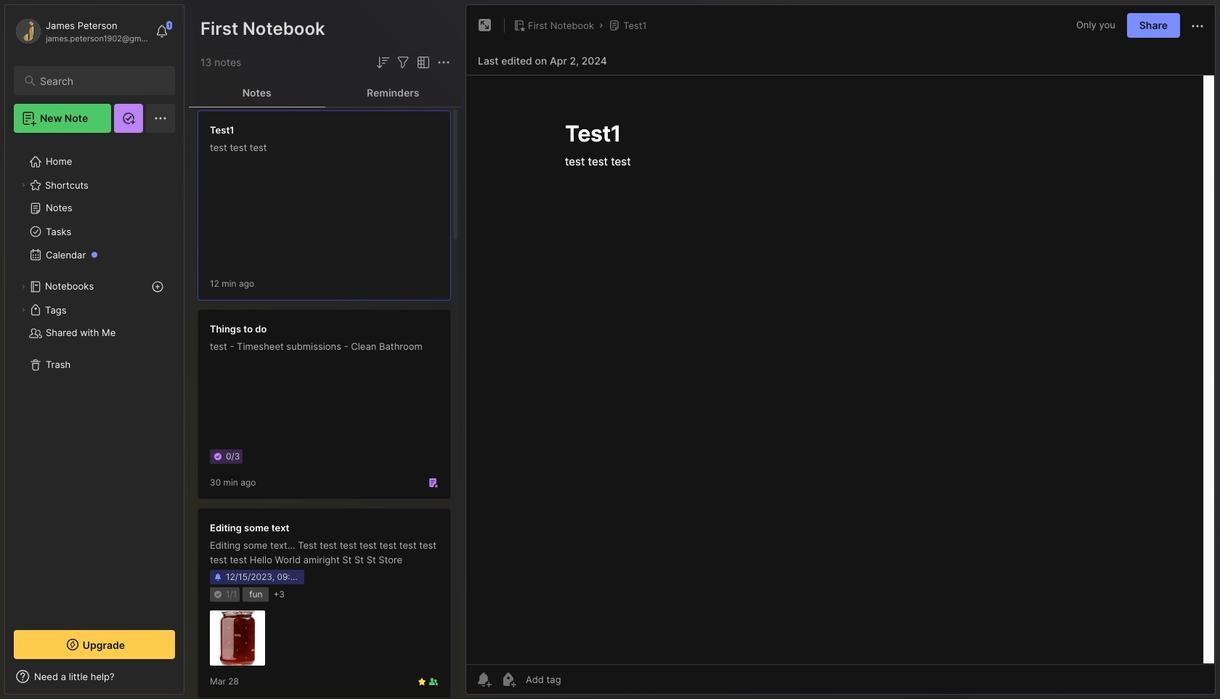 Task type: locate. For each thing, give the bounding box(es) containing it.
Add filters field
[[395, 54, 412, 71]]

1 horizontal spatial more actions field
[[1189, 16, 1207, 35]]

more actions field inside note window element
[[1189, 16, 1207, 35]]

0 horizontal spatial more actions field
[[435, 54, 453, 71]]

none search field inside main element
[[40, 72, 162, 89]]

0 vertical spatial more actions field
[[1189, 16, 1207, 35]]

Sort options field
[[374, 54, 392, 71]]

click to collapse image
[[183, 673, 194, 690]]

tab list
[[189, 78, 461, 108]]

None search field
[[40, 72, 162, 89]]

tree
[[5, 142, 184, 618]]

WHAT'S NEW field
[[5, 666, 184, 689]]

Add tag field
[[525, 674, 634, 687]]

Note Editor text field
[[466, 75, 1216, 665]]

More actions field
[[1189, 16, 1207, 35], [435, 54, 453, 71]]

thumbnail image
[[210, 611, 265, 666]]

add tag image
[[500, 671, 517, 689]]

more actions image
[[1189, 17, 1207, 35]]

note window element
[[466, 4, 1216, 699]]



Task type: describe. For each thing, give the bounding box(es) containing it.
View options field
[[412, 54, 432, 71]]

main element
[[0, 0, 189, 700]]

more actions image
[[435, 54, 453, 71]]

1 vertical spatial more actions field
[[435, 54, 453, 71]]

expand notebooks image
[[19, 283, 28, 291]]

add filters image
[[395, 54, 412, 71]]

Search text field
[[40, 74, 162, 88]]

tree inside main element
[[5, 142, 184, 618]]

Account field
[[14, 17, 148, 46]]

expand note image
[[477, 17, 494, 34]]

expand tags image
[[19, 306, 28, 315]]

add a reminder image
[[475, 671, 493, 689]]



